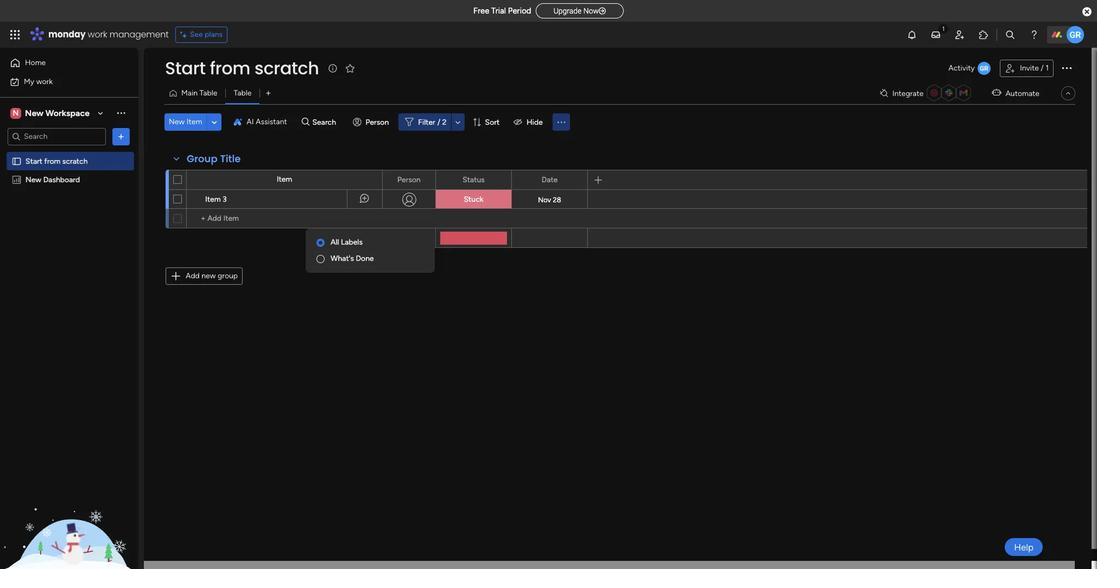 Task type: vqa. For each thing, say whether or not it's contained in the screenshot.
Old project
no



Task type: describe. For each thing, give the bounding box(es) containing it.
search everything image
[[1005, 29, 1016, 40]]

scratch inside list box
[[62, 157, 88, 166]]

new for new item
[[169, 117, 185, 127]]

hide
[[527, 118, 543, 127]]

main table
[[181, 89, 217, 98]]

1 horizontal spatial start
[[165, 56, 206, 80]]

ai assistant
[[247, 117, 287, 127]]

Status field
[[460, 174, 488, 186]]

main table button
[[165, 85, 226, 102]]

3
[[223, 195, 227, 204]]

automate
[[1006, 89, 1040, 98]]

done
[[356, 254, 374, 263]]

ai assistant button
[[229, 114, 292, 131]]

free trial period
[[474, 6, 532, 16]]

group title
[[187, 152, 241, 166]]

monday
[[48, 28, 86, 41]]

home button
[[7, 54, 117, 72]]

apps image
[[979, 29, 990, 40]]

select product image
[[10, 29, 21, 40]]

Start from scratch field
[[162, 56, 322, 80]]

1 horizontal spatial from
[[210, 56, 250, 80]]

dapulse rightstroke image
[[599, 7, 606, 15]]

item for item 3
[[205, 195, 221, 204]]

new item button
[[165, 114, 207, 131]]

new
[[202, 272, 216, 281]]

+ Add Item text field
[[192, 212, 377, 225]]

all
[[331, 238, 339, 247]]

labels
[[341, 238, 363, 247]]

help
[[1015, 542, 1034, 553]]

1
[[1046, 64, 1049, 73]]

new item
[[169, 117, 202, 127]]

add view image
[[266, 89, 271, 97]]

start inside list box
[[26, 157, 42, 166]]

see
[[190, 30, 203, 39]]

group
[[218, 272, 238, 281]]

28
[[553, 196, 562, 204]]

1 horizontal spatial start from scratch
[[165, 56, 319, 80]]

add new group
[[186, 272, 238, 281]]

my
[[24, 77, 34, 86]]

n
[[13, 108, 19, 118]]

home
[[25, 58, 46, 67]]

invite members image
[[955, 29, 966, 40]]

filter / 2
[[418, 118, 447, 127]]

nov 28
[[538, 196, 562, 204]]

0 vertical spatial scratch
[[255, 56, 319, 80]]

stuck
[[464, 195, 484, 204]]

autopilot image
[[993, 86, 1002, 100]]

hide button
[[510, 114, 550, 131]]

activity
[[949, 64, 975, 73]]

start from scratch inside list box
[[26, 157, 88, 166]]

item 3
[[205, 195, 227, 204]]

1 image
[[939, 22, 949, 34]]

add new group button
[[166, 268, 243, 285]]

what's
[[331, 254, 354, 263]]

invite
[[1021, 64, 1040, 73]]

person inside "popup button"
[[366, 118, 389, 127]]

Search field
[[310, 115, 342, 130]]

see plans
[[190, 30, 223, 39]]

/ for 1
[[1041, 64, 1044, 73]]

now
[[584, 7, 599, 15]]

options image
[[116, 131, 127, 142]]

group
[[187, 152, 218, 166]]

1 vertical spatial from
[[44, 157, 61, 166]]

v2 search image
[[302, 116, 310, 128]]

angle down image
[[212, 118, 217, 126]]

work for monday
[[88, 28, 107, 41]]

Group Title field
[[184, 152, 244, 166]]

upgrade now
[[554, 7, 599, 15]]

2
[[443, 118, 447, 127]]

Person field
[[395, 174, 424, 186]]

lottie animation element
[[0, 460, 139, 570]]

ai
[[247, 117, 254, 127]]

plans
[[205, 30, 223, 39]]

item inside 'button'
[[187, 117, 202, 127]]

integrate
[[893, 89, 924, 98]]

upgrade
[[554, 7, 582, 15]]



Task type: locate. For each thing, give the bounding box(es) containing it.
dapulse close image
[[1083, 7, 1092, 17]]

1 horizontal spatial scratch
[[255, 56, 319, 80]]

option
[[0, 152, 139, 154]]

options image
[[1061, 61, 1074, 74], [420, 171, 428, 189]]

0 vertical spatial person
[[366, 118, 389, 127]]

table button
[[226, 85, 260, 102]]

free
[[474, 6, 490, 16]]

start right public board icon
[[26, 157, 42, 166]]

dapulse integrations image
[[880, 89, 889, 97]]

options image right '1'
[[1061, 61, 1074, 74]]

person button
[[348, 114, 396, 131]]

dashboard
[[43, 175, 80, 184]]

work inside button
[[36, 77, 53, 86]]

1 horizontal spatial table
[[234, 89, 252, 98]]

1 vertical spatial item
[[277, 175, 292, 184]]

sort button
[[468, 114, 506, 131]]

new inside new item 'button'
[[169, 117, 185, 127]]

inbox image
[[931, 29, 942, 40]]

start
[[165, 56, 206, 80], [26, 157, 42, 166]]

new right n
[[25, 108, 43, 118]]

filter
[[418, 118, 436, 127]]

0 horizontal spatial /
[[438, 118, 441, 127]]

table inside button
[[234, 89, 252, 98]]

lottie animation image
[[0, 460, 139, 570]]

start up main
[[165, 56, 206, 80]]

new
[[25, 108, 43, 118], [169, 117, 185, 127], [26, 175, 41, 184]]

1 vertical spatial person
[[398, 175, 421, 184]]

0 vertical spatial item
[[187, 117, 202, 127]]

2 vertical spatial item
[[205, 195, 221, 204]]

2 horizontal spatial item
[[277, 175, 292, 184]]

nov
[[538, 196, 551, 204]]

/ inside invite / 1 button
[[1041, 64, 1044, 73]]

/ for 2
[[438, 118, 441, 127]]

from up table button
[[210, 56, 250, 80]]

options image left status 'field'
[[420, 171, 428, 189]]

1 vertical spatial start from scratch
[[26, 157, 88, 166]]

my work button
[[7, 73, 117, 90]]

1 vertical spatial options image
[[420, 171, 428, 189]]

1 horizontal spatial options image
[[1061, 61, 1074, 74]]

public dashboard image
[[11, 175, 22, 185]]

new inside workspace selection element
[[25, 108, 43, 118]]

start from scratch
[[165, 56, 319, 80], [26, 157, 88, 166]]

start from scratch up the new dashboard
[[26, 157, 88, 166]]

notifications image
[[907, 29, 918, 40]]

table right main
[[200, 89, 217, 98]]

scratch
[[255, 56, 319, 80], [62, 157, 88, 166]]

0 horizontal spatial table
[[200, 89, 217, 98]]

date
[[542, 175, 558, 184]]

all labels
[[331, 238, 363, 247]]

0 vertical spatial start from scratch
[[165, 56, 319, 80]]

help image
[[1029, 29, 1040, 40]]

new workspace
[[25, 108, 90, 118]]

item for item
[[277, 175, 292, 184]]

0 vertical spatial /
[[1041, 64, 1044, 73]]

work
[[88, 28, 107, 41], [36, 77, 53, 86]]

activity button
[[945, 60, 996, 77]]

ai logo image
[[234, 118, 242, 127]]

2 table from the left
[[234, 89, 252, 98]]

list box containing start from scratch
[[0, 150, 139, 336]]

management
[[110, 28, 169, 41]]

0 vertical spatial from
[[210, 56, 250, 80]]

monday work management
[[48, 28, 169, 41]]

item
[[187, 117, 202, 127], [277, 175, 292, 184], [205, 195, 221, 204]]

from up the new dashboard
[[44, 157, 61, 166]]

help button
[[1005, 539, 1043, 557]]

from
[[210, 56, 250, 80], [44, 157, 61, 166]]

upgrade now link
[[536, 3, 624, 18]]

0 horizontal spatial item
[[187, 117, 202, 127]]

0 horizontal spatial from
[[44, 157, 61, 166]]

sort
[[485, 118, 500, 127]]

new dashboard
[[26, 175, 80, 184]]

invite / 1 button
[[1000, 60, 1054, 77]]

workspace
[[46, 108, 90, 118]]

/ left '1'
[[1041, 64, 1044, 73]]

/
[[1041, 64, 1044, 73], [438, 118, 441, 127]]

item left angle down image
[[187, 117, 202, 127]]

list box
[[0, 150, 139, 336]]

work right the my
[[36, 77, 53, 86]]

assistant
[[256, 117, 287, 127]]

greg robinson image
[[1067, 26, 1085, 43]]

main
[[181, 89, 198, 98]]

table inside button
[[200, 89, 217, 98]]

title
[[220, 152, 241, 166]]

0 horizontal spatial options image
[[420, 171, 428, 189]]

work right monday
[[88, 28, 107, 41]]

add to favorites image
[[345, 63, 356, 74]]

1 horizontal spatial person
[[398, 175, 421, 184]]

0 horizontal spatial person
[[366, 118, 389, 127]]

0 horizontal spatial start
[[26, 157, 42, 166]]

0 horizontal spatial work
[[36, 77, 53, 86]]

1 vertical spatial start
[[26, 157, 42, 166]]

trial
[[492, 6, 506, 16]]

invite / 1
[[1021, 64, 1049, 73]]

1 horizontal spatial item
[[205, 195, 221, 204]]

0 vertical spatial options image
[[1061, 61, 1074, 74]]

1 table from the left
[[200, 89, 217, 98]]

status
[[463, 175, 485, 184]]

workspace selection element
[[10, 107, 91, 120]]

start from scratch up table button
[[165, 56, 319, 80]]

/ left 2
[[438, 118, 441, 127]]

1 horizontal spatial work
[[88, 28, 107, 41]]

0 horizontal spatial start from scratch
[[26, 157, 88, 166]]

period
[[508, 6, 532, 16]]

0 horizontal spatial scratch
[[62, 157, 88, 166]]

arrow down image
[[452, 116, 465, 129]]

work for my
[[36, 77, 53, 86]]

0 vertical spatial work
[[88, 28, 107, 41]]

table
[[200, 89, 217, 98], [234, 89, 252, 98]]

scratch up the add view icon
[[255, 56, 319, 80]]

Date field
[[539, 174, 561, 186]]

workspace options image
[[116, 108, 127, 119]]

my work
[[24, 77, 53, 86]]

table down start from scratch 'field'
[[234, 89, 252, 98]]

new for new workspace
[[25, 108, 43, 118]]

see plans button
[[175, 27, 228, 43]]

new down main
[[169, 117, 185, 127]]

1 vertical spatial scratch
[[62, 157, 88, 166]]

1 horizontal spatial /
[[1041, 64, 1044, 73]]

new for new dashboard
[[26, 175, 41, 184]]

workspace image
[[10, 107, 21, 119]]

collapse board header image
[[1065, 89, 1073, 98]]

show board description image
[[327, 63, 340, 74]]

person inside field
[[398, 175, 421, 184]]

Search in workspace field
[[23, 130, 91, 143]]

what's done
[[331, 254, 374, 263]]

public board image
[[11, 156, 22, 166]]

scratch up dashboard
[[62, 157, 88, 166]]

add
[[186, 272, 200, 281]]

1 vertical spatial work
[[36, 77, 53, 86]]

menu image
[[556, 117, 567, 128]]

person
[[366, 118, 389, 127], [398, 175, 421, 184]]

item up the + add item text box on the left top of page
[[277, 175, 292, 184]]

0 vertical spatial start
[[165, 56, 206, 80]]

item left 3
[[205, 195, 221, 204]]

new right public dashboard image
[[26, 175, 41, 184]]

1 vertical spatial /
[[438, 118, 441, 127]]



